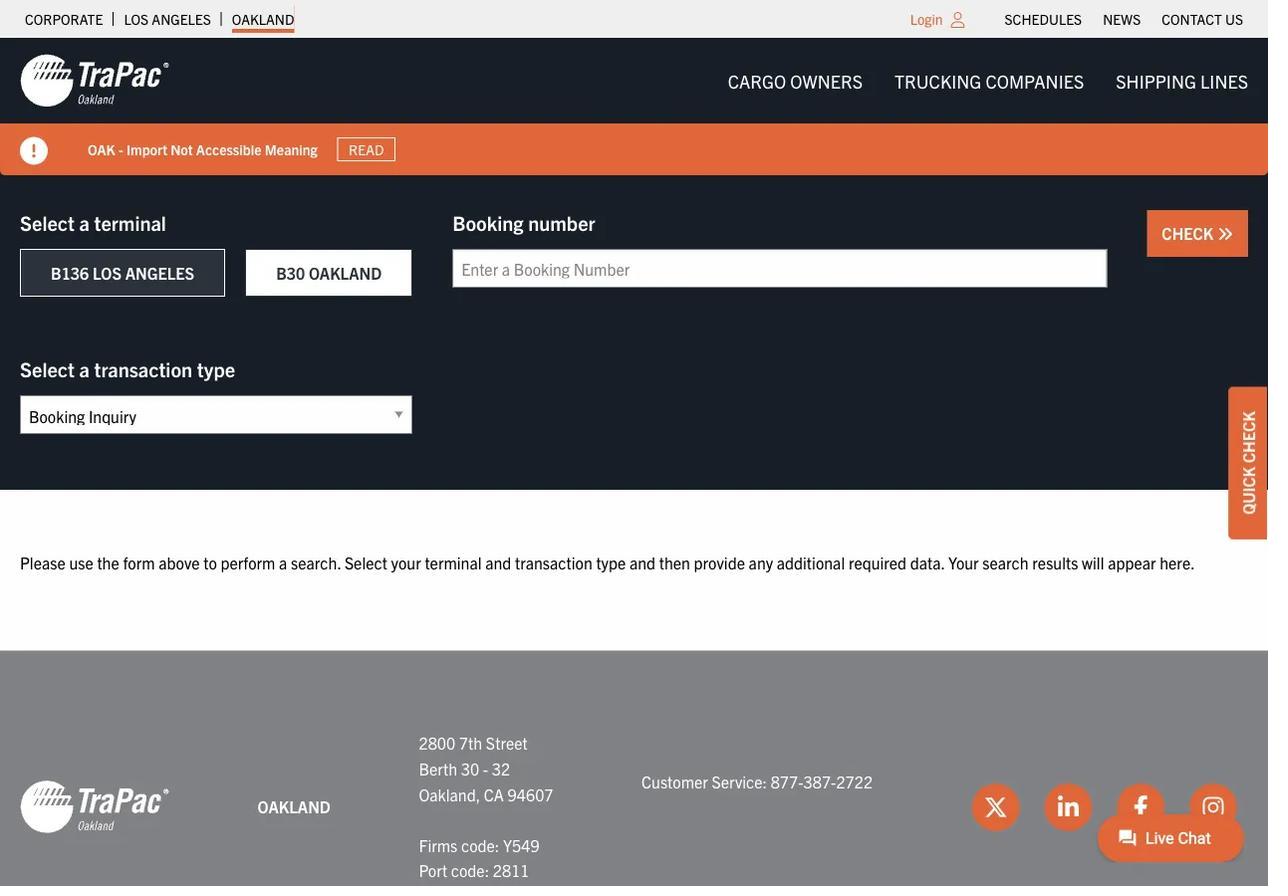 Task type: vqa. For each thing, say whether or not it's contained in the screenshot.
Enter reference number(s) text field on the top of the page
no



Task type: describe. For each thing, give the bounding box(es) containing it.
shipping
[[1116, 69, 1197, 92]]

0 vertical spatial solid image
[[20, 137, 48, 165]]

login link
[[910, 10, 943, 28]]

oakland link
[[232, 5, 294, 33]]

contact us
[[1162, 10, 1243, 28]]

corporate
[[25, 10, 103, 28]]

32
[[492, 759, 510, 779]]

customer service: 877-387-2722
[[642, 772, 873, 792]]

firms code:  y549 port code:  2811
[[419, 835, 540, 881]]

2722
[[836, 772, 873, 792]]

here.
[[1160, 552, 1195, 572]]

0 horizontal spatial type
[[197, 356, 235, 381]]

1 vertical spatial angeles
[[125, 263, 194, 283]]

oakland image for banner containing cargo owners
[[20, 53, 169, 109]]

y549
[[503, 835, 540, 855]]

check button
[[1147, 210, 1248, 257]]

booking
[[453, 210, 524, 235]]

b30 oakland
[[276, 263, 382, 283]]

0 horizontal spatial transaction
[[94, 356, 192, 381]]

quick
[[1238, 467, 1258, 515]]

will
[[1082, 552, 1104, 572]]

1 vertical spatial oakland
[[309, 263, 382, 283]]

please use the form above to perform a search. select your terminal and transaction type and then provide any additional required data. your search results will appear here.
[[20, 552, 1195, 572]]

search.
[[291, 552, 341, 572]]

2800
[[419, 733, 456, 753]]

cargo owners
[[728, 69, 863, 92]]

import
[[126, 140, 167, 158]]

cargo
[[728, 69, 786, 92]]

results
[[1033, 552, 1078, 572]]

los angeles link
[[124, 5, 211, 33]]

oakland,
[[419, 784, 480, 804]]

additional
[[777, 552, 845, 572]]

companies
[[986, 69, 1084, 92]]

0 horizontal spatial terminal
[[94, 210, 166, 235]]

lines
[[1201, 69, 1248, 92]]

schedules link
[[1005, 5, 1082, 33]]

7th
[[459, 733, 482, 753]]

your
[[949, 552, 979, 572]]

select a transaction type
[[20, 356, 235, 381]]

the
[[97, 552, 119, 572]]

trucking
[[895, 69, 982, 92]]

1 horizontal spatial type
[[596, 552, 626, 572]]

menu bar containing schedules
[[994, 5, 1254, 33]]

shipping lines link
[[1100, 61, 1264, 101]]

then
[[659, 552, 690, 572]]

search
[[983, 552, 1029, 572]]

any
[[749, 552, 773, 572]]

cargo owners link
[[712, 61, 879, 101]]

form
[[123, 552, 155, 572]]

banner containing cargo owners
[[0, 38, 1268, 175]]

customer
[[642, 772, 708, 792]]

1 and from the left
[[485, 552, 511, 572]]

0 vertical spatial oakland
[[232, 10, 294, 28]]

use
[[69, 552, 93, 572]]

trucking companies link
[[879, 61, 1100, 101]]

b136
[[51, 263, 89, 283]]

Booking number text field
[[453, 249, 1107, 288]]

b30
[[276, 263, 305, 283]]

1 vertical spatial los
[[93, 263, 122, 283]]

1 vertical spatial transaction
[[515, 552, 593, 572]]



Task type: locate. For each thing, give the bounding box(es) containing it.
oakland image for "footer" containing 2800 7th street
[[20, 780, 169, 835]]

- inside 2800 7th street berth 30 - 32 oakland, ca 94607
[[483, 759, 488, 779]]

2 vertical spatial a
[[279, 552, 287, 572]]

check inside quick check link
[[1238, 412, 1258, 463]]

login
[[910, 10, 943, 28]]

number
[[528, 210, 595, 235]]

a for terminal
[[79, 210, 90, 235]]

accessible
[[196, 140, 262, 158]]

news link
[[1103, 5, 1141, 33]]

1 vertical spatial code:
[[451, 861, 489, 881]]

oakland
[[232, 10, 294, 28], [309, 263, 382, 283], [258, 797, 331, 817]]

1 horizontal spatial transaction
[[515, 552, 593, 572]]

perform
[[221, 552, 275, 572]]

- right oak
[[119, 140, 123, 158]]

read link
[[337, 137, 396, 162]]

0 vertical spatial angeles
[[152, 10, 211, 28]]

corporate link
[[25, 5, 103, 33]]

oak - import not accessible meaning
[[88, 140, 317, 158]]

2 oakland image from the top
[[20, 780, 169, 835]]

menu bar up the shipping
[[994, 5, 1254, 33]]

angeles down select a terminal
[[125, 263, 194, 283]]

required
[[849, 552, 907, 572]]

to
[[203, 552, 217, 572]]

1 oakland image from the top
[[20, 53, 169, 109]]

light image
[[951, 12, 965, 28]]

read
[[349, 140, 384, 158]]

1 horizontal spatial check
[[1238, 412, 1258, 463]]

select left your
[[345, 552, 388, 572]]

1 vertical spatial menu bar
[[712, 61, 1264, 101]]

2811
[[493, 861, 530, 881]]

data.
[[910, 552, 945, 572]]

oakland image inside banner
[[20, 53, 169, 109]]

news
[[1103, 10, 1141, 28]]

transaction
[[94, 356, 192, 381], [515, 552, 593, 572]]

check
[[1162, 223, 1218, 243], [1238, 412, 1258, 463]]

meaning
[[265, 140, 317, 158]]

select
[[20, 210, 75, 235], [20, 356, 75, 381], [345, 552, 388, 572]]

banner
[[0, 38, 1268, 175]]

1 vertical spatial -
[[483, 759, 488, 779]]

1 horizontal spatial and
[[630, 552, 656, 572]]

0 vertical spatial check
[[1162, 223, 1218, 243]]

0 vertical spatial menu bar
[[994, 5, 1254, 33]]

ca
[[484, 784, 504, 804]]

oakland image
[[20, 53, 169, 109], [20, 780, 169, 835]]

1 vertical spatial terminal
[[425, 552, 482, 572]]

menu bar down light image at right
[[712, 61, 1264, 101]]

0 horizontal spatial solid image
[[20, 137, 48, 165]]

2800 7th street berth 30 - 32 oakland, ca 94607
[[419, 733, 554, 804]]

booking number
[[453, 210, 595, 235]]

1 vertical spatial select
[[20, 356, 75, 381]]

terminal up the b136 los angeles
[[94, 210, 166, 235]]

0 horizontal spatial check
[[1162, 223, 1218, 243]]

1 vertical spatial check
[[1238, 412, 1258, 463]]

solid image inside check button
[[1218, 226, 1234, 242]]

0 vertical spatial type
[[197, 356, 235, 381]]

0 vertical spatial -
[[119, 140, 123, 158]]

0 vertical spatial transaction
[[94, 356, 192, 381]]

2 and from the left
[[630, 552, 656, 572]]

30
[[461, 759, 479, 779]]

and
[[485, 552, 511, 572], [630, 552, 656, 572]]

0 horizontal spatial los
[[93, 263, 122, 283]]

solid image
[[20, 137, 48, 165], [1218, 226, 1234, 242]]

menu bar
[[994, 5, 1254, 33], [712, 61, 1264, 101]]

0 horizontal spatial -
[[119, 140, 123, 158]]

0 vertical spatial terminal
[[94, 210, 166, 235]]

1 vertical spatial oakland image
[[20, 780, 169, 835]]

check inside check button
[[1162, 223, 1218, 243]]

387-
[[804, 772, 836, 792]]

firms
[[419, 835, 458, 855]]

1 vertical spatial solid image
[[1218, 226, 1234, 242]]

type
[[197, 356, 235, 381], [596, 552, 626, 572]]

port
[[419, 861, 447, 881]]

select for select a transaction type
[[20, 356, 75, 381]]

a
[[79, 210, 90, 235], [79, 356, 90, 381], [279, 552, 287, 572]]

0 vertical spatial code:
[[461, 835, 499, 855]]

- left 32
[[483, 759, 488, 779]]

provide
[[694, 552, 745, 572]]

1 vertical spatial type
[[596, 552, 626, 572]]

select a terminal
[[20, 210, 166, 235]]

los angeles
[[124, 10, 211, 28]]

quick check
[[1238, 412, 1258, 515]]

not
[[171, 140, 193, 158]]

los right the corporate
[[124, 10, 149, 28]]

2 vertical spatial select
[[345, 552, 388, 572]]

trucking companies
[[895, 69, 1084, 92]]

94607
[[508, 784, 554, 804]]

your
[[391, 552, 421, 572]]

service:
[[712, 772, 767, 792]]

b136 los angeles
[[51, 263, 194, 283]]

berth
[[419, 759, 457, 779]]

code: right port
[[451, 861, 489, 881]]

above
[[159, 552, 200, 572]]

code:
[[461, 835, 499, 855], [451, 861, 489, 881]]

a for transaction
[[79, 356, 90, 381]]

877-
[[771, 772, 804, 792]]

contact
[[1162, 10, 1222, 28]]

los
[[124, 10, 149, 28], [93, 263, 122, 283]]

1 vertical spatial a
[[79, 356, 90, 381]]

code: up 2811
[[461, 835, 499, 855]]

schedules
[[1005, 10, 1082, 28]]

angeles left oakland link
[[152, 10, 211, 28]]

us
[[1226, 10, 1243, 28]]

a up b136
[[79, 210, 90, 235]]

oak
[[88, 140, 115, 158]]

terminal
[[94, 210, 166, 235], [425, 552, 482, 572]]

0 vertical spatial select
[[20, 210, 75, 235]]

contact us link
[[1162, 5, 1243, 33]]

select down b136
[[20, 356, 75, 381]]

street
[[486, 733, 528, 753]]

1 horizontal spatial -
[[483, 759, 488, 779]]

quick check link
[[1229, 387, 1268, 540]]

footer
[[0, 651, 1268, 887]]

los right b136
[[93, 263, 122, 283]]

shipping lines
[[1116, 69, 1248, 92]]

please
[[20, 552, 66, 572]]

menu bar containing cargo owners
[[712, 61, 1264, 101]]

owners
[[790, 69, 863, 92]]

and right your
[[485, 552, 511, 572]]

select up b136
[[20, 210, 75, 235]]

angeles
[[152, 10, 211, 28], [125, 263, 194, 283]]

0 horizontal spatial and
[[485, 552, 511, 572]]

and left then
[[630, 552, 656, 572]]

oakland image inside "footer"
[[20, 780, 169, 835]]

1 horizontal spatial los
[[124, 10, 149, 28]]

footer containing 2800 7th street
[[0, 651, 1268, 887]]

terminal right your
[[425, 552, 482, 572]]

0 vertical spatial oakland image
[[20, 53, 169, 109]]

2 vertical spatial oakland
[[258, 797, 331, 817]]

select for select a terminal
[[20, 210, 75, 235]]

a left "search."
[[279, 552, 287, 572]]

1 horizontal spatial solid image
[[1218, 226, 1234, 242]]

0 vertical spatial los
[[124, 10, 149, 28]]

a down b136
[[79, 356, 90, 381]]

menu bar inside banner
[[712, 61, 1264, 101]]

-
[[119, 140, 123, 158], [483, 759, 488, 779]]

1 horizontal spatial terminal
[[425, 552, 482, 572]]

0 vertical spatial a
[[79, 210, 90, 235]]

appear
[[1108, 552, 1156, 572]]



